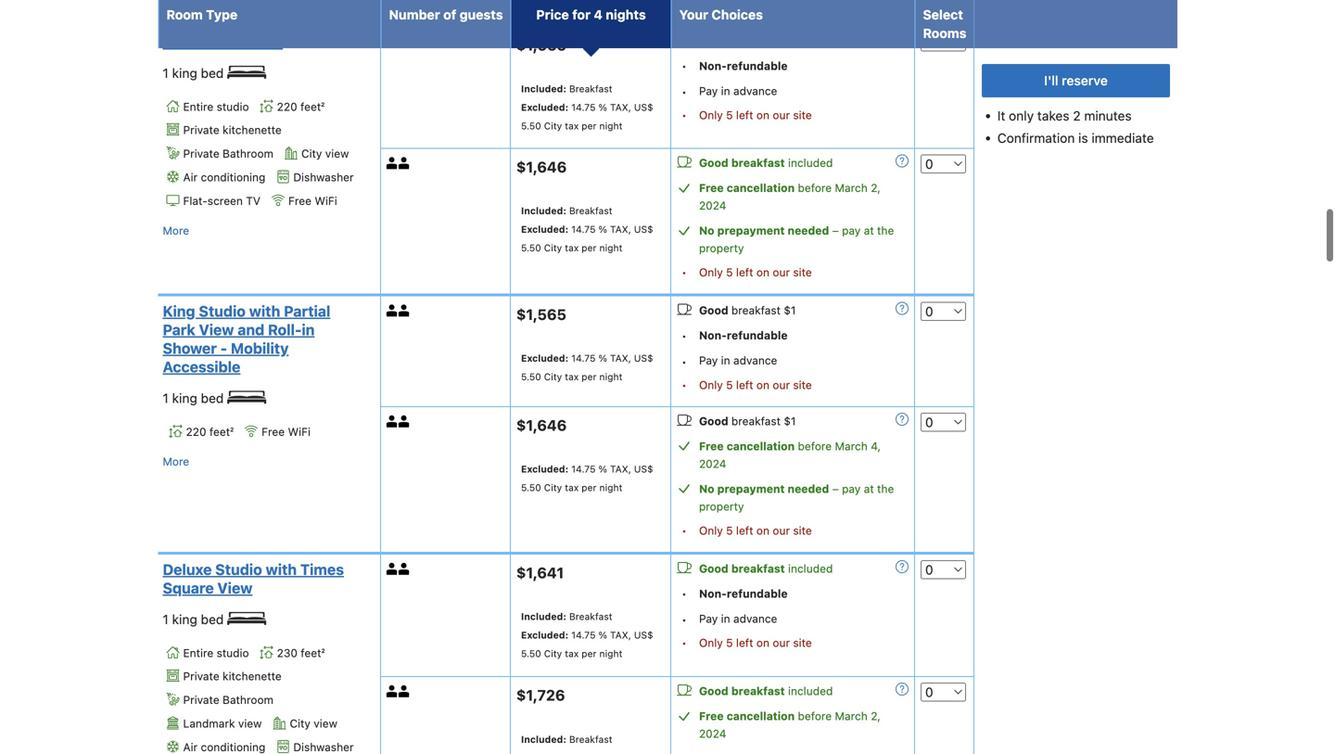 Task type: describe. For each thing, give the bounding box(es) containing it.
your choices
[[679, 7, 763, 22]]

march for more details on meals and payment options icon
[[835, 440, 868, 453]]

park
[[163, 321, 195, 339]]

$1,641
[[517, 564, 564, 582]]

your
[[679, 7, 709, 22]]

7 • from the top
[[682, 378, 687, 391]]

1 refundable from the top
[[727, 59, 788, 72]]

1 left from the top
[[736, 109, 754, 122]]

landmark view
[[183, 717, 262, 730]]

2 dishwasher from the top
[[293, 740, 354, 753]]

1 horizontal spatial wifi
[[315, 194, 337, 207]]

2 site from the top
[[793, 266, 812, 279]]

refundable for $1,565
[[727, 329, 788, 342]]

entire studio for 230 feet²
[[183, 646, 249, 659]]

bed for studio
[[201, 65, 224, 81]]

3 • from the top
[[682, 109, 687, 122]]

1 2024 from the top
[[699, 199, 727, 212]]

4 % from the top
[[599, 463, 608, 475]]

view inside 'link'
[[248, 33, 283, 50]]

1 pay from the top
[[699, 84, 718, 97]]

nights
[[606, 7, 646, 22]]

1 conditioning from the top
[[201, 171, 266, 184]]

4 14.75 % tax, us$ 5.50 city tax per night from the top
[[521, 463, 654, 493]]

mobility
[[231, 340, 289, 357]]

deluxe
[[163, 561, 212, 578]]

pay for $1,641
[[699, 612, 718, 625]]

4 5.50 from the top
[[521, 482, 542, 493]]

5.50 for $1,641
[[521, 648, 542, 659]]

1 $1 from the top
[[784, 304, 796, 317]]

1 horizontal spatial 220
[[277, 100, 297, 113]]

11 • from the top
[[682, 637, 687, 650]]

3 tax, from the top
[[610, 353, 632, 364]]

14.75 % tax, us$ 5.50 city tax per night for $1,646
[[521, 224, 654, 253]]

studio with view link
[[163, 32, 370, 51]]

room
[[167, 7, 203, 22]]

king studio with partial park view and roll-in shower - mobility accessible link
[[163, 302, 370, 376]]

in inside 'king studio with partial park view and roll-in shower - mobility accessible'
[[302, 321, 315, 339]]

breakfast for $1,646
[[569, 205, 613, 216]]

1 king bed for studio with view
[[163, 65, 227, 81]]

select
[[923, 7, 964, 22]]

4 tax from the top
[[565, 482, 579, 493]]

0 vertical spatial 220 feet²
[[277, 100, 325, 113]]

of
[[444, 7, 457, 22]]

advance for $1,565
[[734, 354, 778, 367]]

feet² for city
[[301, 100, 325, 113]]

1 only from the top
[[699, 109, 723, 122]]

3 2024 from the top
[[699, 727, 727, 740]]

2 air conditioning from the top
[[183, 740, 266, 753]]

king for deluxe studio with times square view
[[172, 612, 197, 627]]

1 good breakfast included from the top
[[699, 34, 833, 47]]

4 excluded: from the top
[[521, 463, 569, 475]]

non-refundable for $1,565
[[699, 329, 788, 342]]

2 left from the top
[[736, 266, 754, 279]]

per for $1,646
[[582, 242, 597, 253]]

% for $1,646
[[599, 224, 608, 235]]

accessible
[[163, 358, 241, 376]]

0 horizontal spatial wifi
[[288, 425, 311, 438]]

3 tax from the top
[[565, 371, 579, 382]]

4 night from the top
[[600, 482, 623, 493]]

and
[[238, 321, 265, 339]]

us$ for $1,565
[[634, 102, 654, 113]]

breakfast for third more details on meals and payment options image from the top of the page
[[732, 562, 785, 575]]

3 us$ from the top
[[634, 353, 654, 364]]

good breakfast $1 for second more details on meals and payment options image from the top
[[699, 304, 796, 317]]

it
[[998, 108, 1006, 123]]

number
[[389, 7, 440, 22]]

0 vertical spatial city view
[[301, 147, 349, 160]]

us$ for $1,646
[[634, 224, 654, 235]]

3 14.75 % tax, us$ 5.50 city tax per night from the top
[[521, 353, 654, 382]]

4,
[[871, 440, 881, 453]]

4 per from the top
[[582, 482, 597, 493]]

3 only 5 left on our site from the top
[[699, 378, 812, 391]]

price
[[536, 7, 569, 22]]

1 dishwasher from the top
[[293, 171, 354, 184]]

14.75 % tax, us$ 5.50 city tax per night for $1,641
[[521, 629, 654, 659]]

1 private from the top
[[183, 124, 220, 137]]

4 • from the top
[[682, 266, 687, 279]]

1 pay in advance from the top
[[699, 84, 778, 97]]

6 • from the top
[[682, 355, 687, 368]]

5 only 5 left on our site from the top
[[699, 637, 812, 650]]

1 good from the top
[[699, 34, 729, 47]]

no for before march 4, 2024
[[699, 482, 715, 495]]

pay in advance for $1,565
[[699, 354, 778, 367]]

2 only 5 left on our site from the top
[[699, 266, 812, 279]]

14.75 for $1,565
[[572, 102, 596, 113]]

1 vertical spatial city view
[[290, 717, 338, 730]]

3 only from the top
[[699, 378, 723, 391]]

tax for $1,565
[[565, 120, 579, 131]]

for
[[573, 7, 591, 22]]

landmark
[[183, 717, 235, 730]]

3 site from the top
[[793, 378, 812, 391]]

before inside before march 4, 2024
[[798, 440, 832, 453]]

more for king studio with partial park view and roll-in shower - mobility accessible
[[163, 455, 189, 468]]

needed for $1
[[788, 482, 830, 495]]

included: for $1,646
[[521, 205, 567, 216]]

included for third more details on meals and payment options image from the top of the page
[[788, 562, 833, 575]]

deluxe studio with times square view
[[163, 561, 344, 597]]

1 advance from the top
[[734, 84, 778, 97]]

night for $1,646
[[600, 242, 623, 253]]

2024 inside before march 4, 2024
[[699, 457, 727, 470]]

5 left from the top
[[736, 637, 754, 650]]

breakfast for more details on meals and payment options icon
[[732, 415, 781, 427]]

$1,726
[[517, 687, 565, 704]]

4 private from the top
[[183, 693, 220, 706]]

pay for before march 4, 2024
[[842, 482, 861, 495]]

1 cancellation from the top
[[727, 181, 795, 194]]

prepayment for before march 2, 2024
[[718, 224, 785, 237]]

kitchenette for 230 feet²
[[223, 670, 282, 683]]

on for more details on meals and payment options icon
[[757, 524, 770, 537]]

2 air from the top
[[183, 740, 198, 753]]

studio for king
[[199, 302, 246, 320]]

3 5.50 from the top
[[521, 371, 542, 382]]

4 14.75 from the top
[[572, 463, 596, 475]]

price for 4 nights
[[536, 7, 646, 22]]

included for 4th more details on meals and payment options image
[[788, 685, 833, 698]]

bed for deluxe
[[201, 612, 224, 627]]

1 site from the top
[[793, 109, 812, 122]]

private kitchenette for 220 feet²
[[183, 124, 282, 137]]

good breakfast included for third more details on meals and payment options image from the top of the page
[[699, 562, 833, 575]]

kitchenette for 220 feet²
[[223, 124, 282, 137]]

the for before march 4, 2024
[[878, 482, 895, 495]]

property for before march 2, 2024
[[699, 242, 744, 255]]

good for second more details on meals and payment options image from the top
[[699, 304, 729, 317]]

10 • from the top
[[682, 613, 687, 626]]

5 site from the top
[[793, 637, 812, 650]]

5 only from the top
[[699, 637, 723, 650]]

more for studio with view
[[163, 224, 189, 237]]

1 before from the top
[[798, 181, 832, 194]]

times
[[300, 561, 344, 578]]

screen
[[208, 194, 243, 207]]

1 king bed for king studio with partial park view and roll-in shower - mobility accessible
[[163, 391, 227, 406]]

i'll reserve
[[1045, 73, 1108, 88]]

5 for first more details on meals and payment options image
[[726, 266, 733, 279]]

4 site from the top
[[793, 524, 812, 537]]

3 private from the top
[[183, 670, 220, 683]]

4 us$ from the top
[[634, 463, 654, 475]]

1 vertical spatial feet²
[[210, 425, 234, 438]]

entire for 220 feet²
[[183, 100, 214, 113]]

with inside studio with view 'link'
[[213, 33, 244, 50]]

is
[[1079, 130, 1089, 146]]

flat-screen tv
[[183, 194, 261, 207]]

1 for deluxe studio with times square view
[[163, 612, 169, 627]]

prepayment for before march 4, 2024
[[718, 482, 785, 495]]

1 only 5 left on our site from the top
[[699, 109, 812, 122]]

2 private from the top
[[183, 147, 220, 160]]

roll-
[[268, 321, 302, 339]]

good for first more details on meals and payment options image
[[699, 156, 729, 169]]

free cancellation for 4th more details on meals and payment options image
[[699, 710, 795, 723]]

rooms
[[923, 26, 967, 41]]

i'll reserve button
[[982, 64, 1171, 97]]

14.75 % tax, us$ 5.50 city tax per night for $1,565
[[521, 102, 654, 131]]

5 for third more details on meals and payment options image from the top of the page
[[726, 637, 733, 650]]

1 non-refundable from the top
[[699, 59, 788, 72]]

free cancellation for first more details on meals and payment options image
[[699, 181, 795, 194]]

tv
[[246, 194, 261, 207]]

excluded: for $1,646
[[521, 224, 569, 235]]

studio inside 'link'
[[163, 33, 210, 50]]

2 conditioning from the top
[[201, 740, 266, 753]]

breakfast for second more details on meals and payment options image from the top
[[732, 304, 781, 317]]

our for first more details on meals and payment options image
[[773, 266, 790, 279]]

2
[[1074, 108, 1081, 123]]

partial
[[284, 302, 331, 320]]

1 vertical spatial free wifi
[[262, 425, 311, 438]]

2 • from the top
[[682, 85, 687, 98]]

3 night from the top
[[600, 371, 623, 382]]

1 more details on meals and payment options image from the top
[[896, 154, 909, 167]]

4 only from the top
[[699, 524, 723, 537]]

3 per from the top
[[582, 371, 597, 382]]

before march 2, 2024 for $1,646
[[699, 181, 881, 212]]

1 non- from the top
[[699, 59, 727, 72]]

1 on from the top
[[757, 109, 770, 122]]

included: for $1,565
[[521, 83, 567, 94]]

3 cancellation from the top
[[727, 710, 795, 723]]

march for first more details on meals and payment options image
[[835, 181, 868, 194]]

no prepayment needed for $1
[[699, 482, 830, 495]]

guests
[[460, 7, 503, 22]]

tax, for $1,565
[[610, 102, 632, 113]]

immediate
[[1092, 130, 1155, 146]]

studio with view
[[163, 33, 283, 50]]

2 only from the top
[[699, 266, 723, 279]]

excluded: for $1,641
[[521, 629, 569, 641]]

230 feet²
[[277, 646, 325, 659]]

3 more details on meals and payment options image from the top
[[896, 560, 909, 573]]

deluxe studio with times square view link
[[163, 560, 370, 597]]

8 • from the top
[[682, 524, 687, 537]]

9 • from the top
[[682, 587, 687, 600]]

included: breakfast for $1,646
[[521, 205, 613, 216]]

1 breakfast from the top
[[732, 34, 785, 47]]

minutes
[[1085, 108, 1132, 123]]

included: for $1,726
[[521, 734, 567, 745]]

3 before from the top
[[798, 710, 832, 723]]



Task type: locate. For each thing, give the bounding box(es) containing it.
0 vertical spatial good breakfast $1
[[699, 304, 796, 317]]

3 king from the top
[[172, 612, 197, 627]]

entire for 230 feet²
[[183, 646, 214, 659]]

king down accessible
[[172, 391, 197, 406]]

2 entire from the top
[[183, 646, 214, 659]]

2 vertical spatial 1 king bed
[[163, 612, 227, 627]]

14.75 % tax, us$ 5.50 city tax per night
[[521, 102, 654, 131], [521, 224, 654, 253], [521, 353, 654, 382], [521, 463, 654, 493], [521, 629, 654, 659]]

2 bed from the top
[[201, 391, 224, 406]]

1 vertical spatial 2,
[[871, 710, 881, 723]]

select rooms
[[923, 7, 967, 41]]

studio for 230
[[217, 646, 249, 659]]

studio inside 'king studio with partial park view and roll-in shower - mobility accessible'
[[199, 302, 246, 320]]

0 vertical spatial –
[[833, 224, 839, 237]]

only
[[699, 109, 723, 122], [699, 266, 723, 279], [699, 378, 723, 391], [699, 524, 723, 537], [699, 637, 723, 650]]

0 vertical spatial free cancellation
[[699, 181, 795, 194]]

entire studio for 220 feet²
[[183, 100, 249, 113]]

king down square
[[172, 612, 197, 627]]

on for third more details on meals and payment options image from the top of the page
[[757, 637, 770, 650]]

-
[[220, 340, 227, 357]]

breakfast for $1,726
[[569, 734, 613, 745]]

more details on meals and payment options image
[[896, 154, 909, 167], [896, 302, 909, 315], [896, 560, 909, 573], [896, 683, 909, 696]]

2 refundable from the top
[[727, 329, 788, 342]]

1 private kitchenette from the top
[[183, 124, 282, 137]]

0 vertical spatial the
[[878, 224, 895, 237]]

0 vertical spatial private kitchenette
[[183, 124, 282, 137]]

non-
[[699, 59, 727, 72], [699, 329, 727, 342], [699, 587, 727, 600]]

1 5 from the top
[[726, 109, 733, 122]]

property
[[699, 242, 744, 255], [699, 500, 744, 513]]

confirmation
[[998, 130, 1075, 146]]

free wifi right tv
[[288, 194, 337, 207]]

with for deluxe
[[266, 561, 297, 578]]

1 vertical spatial dishwasher
[[293, 740, 354, 753]]

4 only 5 left on our site from the top
[[699, 524, 812, 537]]

4 our from the top
[[773, 524, 790, 537]]

2 vertical spatial view
[[217, 579, 253, 597]]

1 property from the top
[[699, 242, 744, 255]]

5 good from the top
[[699, 562, 729, 575]]

0 vertical spatial dishwasher
[[293, 171, 354, 184]]

5 14.75 from the top
[[572, 629, 596, 641]]

0 vertical spatial non-
[[699, 59, 727, 72]]

included for first more details on meals and payment options image
[[788, 156, 833, 169]]

1 tax from the top
[[565, 120, 579, 131]]

kitchenette down 230
[[223, 670, 282, 683]]

1 $1,646 from the top
[[517, 158, 567, 176]]

2, for $1,726
[[871, 710, 881, 723]]

bed down "studio with view" on the left top of page
[[201, 65, 224, 81]]

0 vertical spatial entire studio
[[183, 100, 249, 113]]

0 vertical spatial property
[[699, 242, 744, 255]]

with down type
[[213, 33, 244, 50]]

type
[[206, 7, 238, 22]]

5 • from the top
[[682, 329, 687, 342]]

tax for $1,646
[[565, 242, 579, 253]]

1 vertical spatial no prepayment needed
[[699, 482, 830, 495]]

non- for $1,565
[[699, 329, 727, 342]]

2 2, from the top
[[871, 710, 881, 723]]

2 vertical spatial non-
[[699, 587, 727, 600]]

per for $1,565
[[582, 120, 597, 131]]

0 vertical spatial $1
[[784, 304, 796, 317]]

cancellation
[[727, 181, 795, 194], [727, 440, 795, 453], [727, 710, 795, 723]]

1 king bed down accessible
[[163, 391, 227, 406]]

2 vertical spatial feet²
[[301, 646, 325, 659]]

1 good breakfast $1 from the top
[[699, 304, 796, 317]]

0 vertical spatial no
[[699, 224, 715, 237]]

wifi down "mobility"
[[288, 425, 311, 438]]

4 good from the top
[[699, 415, 729, 427]]

air down landmark
[[183, 740, 198, 753]]

in
[[721, 84, 731, 97], [302, 321, 315, 339], [721, 354, 731, 367], [721, 612, 731, 625]]

no prepayment needed for included
[[699, 224, 830, 237]]

no prepayment needed
[[699, 224, 830, 237], [699, 482, 830, 495]]

0 vertical spatial $1,646
[[517, 158, 567, 176]]

included: breakfast for $1,641
[[521, 611, 613, 622]]

0 vertical spatial wifi
[[315, 194, 337, 207]]

with for king
[[249, 302, 280, 320]]

bathroom up landmark view
[[223, 693, 274, 706]]

•
[[682, 60, 687, 73], [682, 85, 687, 98], [682, 109, 687, 122], [682, 266, 687, 279], [682, 329, 687, 342], [682, 355, 687, 368], [682, 378, 687, 391], [682, 524, 687, 537], [682, 587, 687, 600], [682, 613, 687, 626], [682, 637, 687, 650]]

0 vertical spatial bed
[[201, 65, 224, 81]]

at for before march 4, 2024
[[864, 482, 874, 495]]

1 vertical spatial at
[[864, 482, 874, 495]]

conditioning up 'screen'
[[201, 171, 266, 184]]

with inside deluxe studio with times square view
[[266, 561, 297, 578]]

air conditioning
[[183, 171, 266, 184], [183, 740, 266, 753]]

entire studio
[[183, 100, 249, 113], [183, 646, 249, 659]]

the
[[878, 224, 895, 237], [878, 482, 895, 495]]

with inside 'king studio with partial park view and roll-in shower - mobility accessible'
[[249, 302, 280, 320]]

private kitchenette for 230 feet²
[[183, 670, 282, 683]]

5 % from the top
[[599, 629, 608, 641]]

1 before march 2, 2024 from the top
[[699, 181, 881, 212]]

1 % from the top
[[599, 102, 608, 113]]

2 vertical spatial studio
[[215, 561, 262, 578]]

excluded: for $1,565
[[521, 102, 569, 113]]

0 vertical spatial more link
[[163, 221, 189, 240]]

shower
[[163, 340, 217, 357]]

studio left 230
[[217, 646, 249, 659]]

before march 2, 2024 for $1,726
[[699, 710, 881, 740]]

bathroom
[[223, 147, 274, 160], [223, 693, 274, 706]]

0 vertical spatial air
[[183, 171, 198, 184]]

1 vertical spatial –
[[833, 482, 839, 495]]

1 for studio with view
[[163, 65, 169, 81]]

our for third more details on meals and payment options image from the top of the page
[[773, 637, 790, 650]]

private bathroom up landmark view
[[183, 693, 274, 706]]

advance
[[734, 84, 778, 97], [734, 354, 778, 367], [734, 612, 778, 625]]

tax, for $1,646
[[610, 224, 632, 235]]

0 vertical spatial free wifi
[[288, 194, 337, 207]]

1 vertical spatial private bathroom
[[183, 693, 274, 706]]

0 horizontal spatial 220
[[186, 425, 206, 438]]

2 cancellation from the top
[[727, 440, 795, 453]]

4
[[594, 7, 603, 22]]

good breakfast included for first more details on meals and payment options image
[[699, 156, 833, 169]]

view inside 'king studio with partial park view and roll-in shower - mobility accessible'
[[199, 321, 234, 339]]

occupancy image
[[387, 35, 399, 47], [399, 35, 411, 47], [387, 157, 399, 169], [399, 157, 411, 169], [387, 305, 399, 317], [399, 305, 411, 317], [387, 415, 399, 427], [399, 415, 411, 427], [387, 563, 399, 575], [399, 563, 411, 575], [387, 686, 399, 698]]

studio for deluxe
[[215, 561, 262, 578]]

1 vertical spatial before march 2, 2024
[[699, 710, 881, 740]]

good breakfast $1
[[699, 304, 796, 317], [699, 415, 796, 427]]

1 • from the top
[[682, 60, 687, 73]]

1 vertical spatial good breakfast $1
[[699, 415, 796, 427]]

1 entire studio from the top
[[183, 100, 249, 113]]

bed for king
[[201, 391, 224, 406]]

included: for $1,641
[[521, 611, 567, 622]]

non-refundable for $1,641
[[699, 587, 788, 600]]

1 included from the top
[[788, 34, 833, 47]]

1 vertical spatial refundable
[[727, 329, 788, 342]]

studio down "studio with view" on the left top of page
[[217, 100, 249, 113]]

– pay at the property
[[699, 224, 895, 255], [699, 482, 895, 513]]

the for before march 2, 2024
[[878, 224, 895, 237]]

1 – from the top
[[833, 224, 839, 237]]

2 included from the top
[[788, 156, 833, 169]]

2 tax, from the top
[[610, 224, 632, 235]]

1 vertical spatial non-
[[699, 329, 727, 342]]

bed down square
[[201, 612, 224, 627]]

1 vertical spatial 2024
[[699, 457, 727, 470]]

220 down accessible
[[186, 425, 206, 438]]

2 vertical spatial advance
[[734, 612, 778, 625]]

good breakfast $1 for more details on meals and payment options icon
[[699, 415, 796, 427]]

flat-
[[183, 194, 208, 207]]

view
[[325, 147, 349, 160], [238, 717, 262, 730], [314, 717, 338, 730]]

%
[[599, 102, 608, 113], [599, 224, 608, 235], [599, 353, 608, 364], [599, 463, 608, 475], [599, 629, 608, 641]]

pay in advance for $1,641
[[699, 612, 778, 625]]

2 pay in advance from the top
[[699, 354, 778, 367]]

220 feet² down accessible
[[186, 425, 234, 438]]

studio down room
[[163, 33, 210, 50]]

with up and on the left top
[[249, 302, 280, 320]]

good breakfast included
[[699, 34, 833, 47], [699, 156, 833, 169], [699, 562, 833, 575], [699, 685, 833, 698]]

king for king studio with partial park view and roll-in shower - mobility accessible
[[172, 391, 197, 406]]

private kitchenette up 'screen'
[[183, 124, 282, 137]]

1 vertical spatial 220 feet²
[[186, 425, 234, 438]]

0 horizontal spatial 220 feet²
[[186, 425, 234, 438]]

view inside deluxe studio with times square view
[[217, 579, 253, 597]]

bed down accessible
[[201, 391, 224, 406]]

4 tax, from the top
[[610, 463, 632, 475]]

2 vertical spatial before
[[798, 710, 832, 723]]

night for $1,565
[[600, 120, 623, 131]]

1 vertical spatial before
[[798, 440, 832, 453]]

king studio with partial park view and roll-in shower - mobility accessible
[[163, 302, 331, 376]]

room type
[[167, 7, 238, 22]]

$1,646
[[517, 158, 567, 176], [517, 417, 567, 434]]

air
[[183, 171, 198, 184], [183, 740, 198, 753]]

5 tax from the top
[[565, 648, 579, 659]]

1 vertical spatial – pay at the property
[[699, 482, 895, 513]]

number of guests
[[389, 7, 503, 22]]

1 vertical spatial entire studio
[[183, 646, 249, 659]]

5.50
[[521, 120, 542, 131], [521, 242, 542, 253], [521, 371, 542, 382], [521, 482, 542, 493], [521, 648, 542, 659]]

2 vertical spatial cancellation
[[727, 710, 795, 723]]

included: breakfast for $1,565
[[521, 83, 613, 94]]

1 entire from the top
[[183, 100, 214, 113]]

0 vertical spatial studio
[[163, 33, 210, 50]]

city view
[[301, 147, 349, 160], [290, 717, 338, 730]]

1 the from the top
[[878, 224, 895, 237]]

our for more details on meals and payment options icon
[[773, 524, 790, 537]]

0 vertical spatial before
[[798, 181, 832, 194]]

2 breakfast from the top
[[732, 156, 785, 169]]

1 vertical spatial $1,565
[[517, 306, 567, 323]]

0 vertical spatial 220
[[277, 100, 297, 113]]

1 kitchenette from the top
[[223, 124, 282, 137]]

pay in advance
[[699, 84, 778, 97], [699, 354, 778, 367], [699, 612, 778, 625]]

view for king
[[199, 321, 234, 339]]

air up flat-
[[183, 171, 198, 184]]

5 5 from the top
[[726, 637, 733, 650]]

king
[[163, 302, 195, 320]]

0 vertical spatial private bathroom
[[183, 147, 274, 160]]

feet² right 230
[[301, 646, 325, 659]]

entire studio down "studio with view" on the left top of page
[[183, 100, 249, 113]]

1 vertical spatial entire
[[183, 646, 214, 659]]

3 included: from the top
[[521, 611, 567, 622]]

0 vertical spatial conditioning
[[201, 171, 266, 184]]

entire studio down square
[[183, 646, 249, 659]]

2 vertical spatial pay in advance
[[699, 612, 778, 625]]

1 vertical spatial $1
[[784, 415, 796, 427]]

breakfast
[[569, 83, 613, 94], [569, 205, 613, 216], [569, 611, 613, 622], [569, 734, 613, 745]]

more
[[163, 224, 189, 237], [163, 455, 189, 468]]

1 king bed down "studio with view" on the left top of page
[[163, 65, 227, 81]]

5.50 for $1,646
[[521, 242, 542, 253]]

1 vertical spatial property
[[699, 500, 744, 513]]

5 for more details on meals and payment options icon
[[726, 524, 733, 537]]

1 vertical spatial air
[[183, 740, 198, 753]]

occupancy image
[[399, 686, 411, 698]]

1 included: breakfast from the top
[[521, 83, 613, 94]]

studio up and on the left top
[[199, 302, 246, 320]]

3 march from the top
[[835, 710, 868, 723]]

4 breakfast from the top
[[732, 415, 781, 427]]

no for before march 2, 2024
[[699, 224, 715, 237]]

1 vertical spatial pay
[[699, 354, 718, 367]]

2 vertical spatial march
[[835, 710, 868, 723]]

free wifi down "mobility"
[[262, 425, 311, 438]]

2 $1,646 from the top
[[517, 417, 567, 434]]

choices
[[712, 7, 763, 22]]

before march 4, 2024
[[699, 440, 881, 470]]

0 vertical spatial 2024
[[699, 199, 727, 212]]

1 air conditioning from the top
[[183, 171, 266, 184]]

5 per from the top
[[582, 648, 597, 659]]

takes
[[1038, 108, 1070, 123]]

$1,565 for king studio with partial park view and roll-in shower - mobility accessible
[[517, 306, 567, 323]]

0 vertical spatial feet²
[[301, 100, 325, 113]]

1 air from the top
[[183, 171, 198, 184]]

2 vertical spatial king
[[172, 612, 197, 627]]

6 breakfast from the top
[[732, 685, 785, 698]]

2 non- from the top
[[699, 329, 727, 342]]

0 vertical spatial air conditioning
[[183, 171, 266, 184]]

1 vertical spatial studio
[[199, 302, 246, 320]]

– for before march 2, 2024
[[833, 224, 839, 237]]

studio for 220
[[217, 100, 249, 113]]

0 vertical spatial studio
[[217, 100, 249, 113]]

2 more details on meals and payment options image from the top
[[896, 302, 909, 315]]

1 vertical spatial no
[[699, 482, 715, 495]]

view
[[248, 33, 283, 50], [199, 321, 234, 339], [217, 579, 253, 597]]

220
[[277, 100, 297, 113], [186, 425, 206, 438]]

4 more details on meals and payment options image from the top
[[896, 683, 909, 696]]

3 included: breakfast from the top
[[521, 611, 613, 622]]

entire down square
[[183, 646, 214, 659]]

more link for king studio with partial park view and roll-in shower - mobility accessible
[[163, 452, 189, 471]]

1 vertical spatial pay
[[842, 482, 861, 495]]

free
[[699, 181, 724, 194], [288, 194, 312, 207], [262, 425, 285, 438], [699, 440, 724, 453], [699, 710, 724, 723]]

2 no from the top
[[699, 482, 715, 495]]

breakfast for first more details on meals and payment options image
[[732, 156, 785, 169]]

free cancellation for more details on meals and payment options icon
[[699, 440, 795, 453]]

breakfast
[[732, 34, 785, 47], [732, 156, 785, 169], [732, 304, 781, 317], [732, 415, 781, 427], [732, 562, 785, 575], [732, 685, 785, 698]]

0 vertical spatial kitchenette
[[223, 124, 282, 137]]

conditioning
[[201, 171, 266, 184], [201, 740, 266, 753]]

1 vertical spatial studio
[[217, 646, 249, 659]]

feet² down accessible
[[210, 425, 234, 438]]

good for third more details on meals and payment options image from the top of the page
[[699, 562, 729, 575]]

2 no prepayment needed from the top
[[699, 482, 830, 495]]

0 vertical spatial – pay at the property
[[699, 224, 895, 255]]

5 breakfast from the top
[[732, 562, 785, 575]]

kitchenette up tv
[[223, 124, 282, 137]]

feet² for landmark
[[301, 646, 325, 659]]

0 vertical spatial pay
[[842, 224, 861, 237]]

2 vertical spatial 2024
[[699, 727, 727, 740]]

1 vertical spatial bathroom
[[223, 693, 274, 706]]

3 14.75 from the top
[[572, 353, 596, 364]]

1 vertical spatial private kitchenette
[[183, 670, 282, 683]]

0 vertical spatial more
[[163, 224, 189, 237]]

king down "studio with view" on the left top of page
[[172, 65, 197, 81]]

2 vertical spatial non-refundable
[[699, 587, 788, 600]]

included: breakfast for $1,726
[[521, 734, 613, 745]]

0 vertical spatial 2,
[[871, 181, 881, 194]]

0 vertical spatial prepayment
[[718, 224, 785, 237]]

view for dishwasher
[[325, 147, 349, 160]]

$1,646 for good breakfast
[[517, 158, 567, 176]]

city
[[544, 120, 562, 131], [301, 147, 322, 160], [544, 242, 562, 253], [544, 371, 562, 382], [544, 482, 562, 493], [544, 648, 562, 659], [290, 717, 311, 730]]

good for more details on meals and payment options icon
[[699, 415, 729, 427]]

$1
[[784, 304, 796, 317], [784, 415, 796, 427]]

0 vertical spatial pay in advance
[[699, 84, 778, 97]]

2 our from the top
[[773, 266, 790, 279]]

1 vertical spatial march
[[835, 440, 868, 453]]

per
[[582, 120, 597, 131], [582, 242, 597, 253], [582, 371, 597, 382], [582, 482, 597, 493], [582, 648, 597, 659]]

wifi
[[315, 194, 337, 207], [288, 425, 311, 438]]

0 vertical spatial before march 2, 2024
[[699, 181, 881, 212]]

2 $1 from the top
[[784, 415, 796, 427]]

2 needed from the top
[[788, 482, 830, 495]]

1 down room
[[163, 65, 169, 81]]

1 bed from the top
[[201, 65, 224, 81]]

1 down accessible
[[163, 391, 169, 406]]

left
[[736, 109, 754, 122], [736, 266, 754, 279], [736, 378, 754, 391], [736, 524, 754, 537], [736, 637, 754, 650]]

feet²
[[301, 100, 325, 113], [210, 425, 234, 438], [301, 646, 325, 659]]

0 vertical spatial march
[[835, 181, 868, 194]]

1 us$ from the top
[[634, 102, 654, 113]]

march for 4th more details on meals and payment options image
[[835, 710, 868, 723]]

prepayment
[[718, 224, 785, 237], [718, 482, 785, 495]]

air conditioning down landmark view
[[183, 740, 266, 753]]

1 king bed down square
[[163, 612, 227, 627]]

3 left from the top
[[736, 378, 754, 391]]

breakfast for 4th more details on meals and payment options image
[[732, 685, 785, 698]]

it only takes 2 minutes confirmation is immediate
[[998, 108, 1155, 146]]

1 tax, from the top
[[610, 102, 632, 113]]

4 left from the top
[[736, 524, 754, 537]]

1 14.75 from the top
[[572, 102, 596, 113]]

1 5.50 from the top
[[521, 120, 542, 131]]

1 down square
[[163, 612, 169, 627]]

breakfast for $1,641
[[569, 611, 613, 622]]

square
[[163, 579, 214, 597]]

only
[[1009, 108, 1034, 123]]

1 vertical spatial view
[[199, 321, 234, 339]]

bathroom up tv
[[223, 147, 274, 160]]

1 vertical spatial more link
[[163, 452, 189, 471]]

5 for second more details on meals and payment options image from the top
[[726, 378, 733, 391]]

2 free cancellation from the top
[[699, 440, 795, 453]]

3 1 king bed from the top
[[163, 612, 227, 627]]

0 vertical spatial 1
[[163, 65, 169, 81]]

included
[[788, 34, 833, 47], [788, 156, 833, 169], [788, 562, 833, 575], [788, 685, 833, 698]]

1 vertical spatial wifi
[[288, 425, 311, 438]]

1 night from the top
[[600, 120, 623, 131]]

0 vertical spatial king
[[172, 65, 197, 81]]

1 vertical spatial king
[[172, 391, 197, 406]]

bathroom for city view
[[223, 693, 274, 706]]

2 2024 from the top
[[699, 457, 727, 470]]

private bathroom for city
[[183, 693, 274, 706]]

private bathroom up 'screen'
[[183, 147, 274, 160]]

studio right the deluxe
[[215, 561, 262, 578]]

1 vertical spatial 1 king bed
[[163, 391, 227, 406]]

14.75 for $1,641
[[572, 629, 596, 641]]

230
[[277, 646, 298, 659]]

2 vertical spatial with
[[266, 561, 297, 578]]

private kitchenette up landmark view
[[183, 670, 282, 683]]

3 excluded: from the top
[[521, 353, 569, 364]]

more details on meals and payment options image
[[896, 413, 909, 426]]

1 king bed for deluxe studio with times square view
[[163, 612, 227, 627]]

3 refundable from the top
[[727, 587, 788, 600]]

3 breakfast from the top
[[732, 304, 781, 317]]

only 5 left on our site
[[699, 109, 812, 122], [699, 266, 812, 279], [699, 378, 812, 391], [699, 524, 812, 537], [699, 637, 812, 650]]

entire down "studio with view" on the left top of page
[[183, 100, 214, 113]]

$1,565
[[517, 36, 567, 54], [517, 306, 567, 323]]

conditioning down landmark view
[[201, 740, 266, 753]]

2 before from the top
[[798, 440, 832, 453]]

studio inside deluxe studio with times square view
[[215, 561, 262, 578]]

3 bed from the top
[[201, 612, 224, 627]]

4 included from the top
[[788, 685, 833, 698]]

0 vertical spatial $1,565
[[517, 36, 567, 54]]

1 studio from the top
[[217, 100, 249, 113]]

2024
[[699, 199, 727, 212], [699, 457, 727, 470], [699, 727, 727, 740]]

bed
[[201, 65, 224, 81], [201, 391, 224, 406], [201, 612, 224, 627]]

us$
[[634, 102, 654, 113], [634, 224, 654, 235], [634, 353, 654, 364], [634, 463, 654, 475], [634, 629, 654, 641]]

on
[[757, 109, 770, 122], [757, 266, 770, 279], [757, 378, 770, 391], [757, 524, 770, 537], [757, 637, 770, 650]]

view for air conditioning
[[238, 717, 262, 730]]

1 vertical spatial with
[[249, 302, 280, 320]]

14.75
[[572, 102, 596, 113], [572, 224, 596, 235], [572, 353, 596, 364], [572, 463, 596, 475], [572, 629, 596, 641]]

5 tax, from the top
[[610, 629, 632, 641]]

on for second more details on meals and payment options image from the top
[[757, 378, 770, 391]]

tax
[[565, 120, 579, 131], [565, 242, 579, 253], [565, 371, 579, 382], [565, 482, 579, 493], [565, 648, 579, 659]]

march
[[835, 181, 868, 194], [835, 440, 868, 453], [835, 710, 868, 723]]

0 vertical spatial cancellation
[[727, 181, 795, 194]]

non- for $1,641
[[699, 587, 727, 600]]

1 vertical spatial conditioning
[[201, 740, 266, 753]]

3 % from the top
[[599, 353, 608, 364]]

with left times
[[266, 561, 297, 578]]

breakfast for $1,565
[[569, 83, 613, 94]]

pay for $1,565
[[699, 354, 718, 367]]

2, for $1,646
[[871, 181, 881, 194]]

2 $1,565 from the top
[[517, 306, 567, 323]]

1 for king studio with partial park view and roll-in shower - mobility accessible
[[163, 391, 169, 406]]

tax, for $1,641
[[610, 629, 632, 641]]

good for 4th more details on meals and payment options image
[[699, 685, 729, 698]]

2 – from the top
[[833, 482, 839, 495]]

220 down studio with view 'link'
[[277, 100, 297, 113]]

before march 2, 2024
[[699, 181, 881, 212], [699, 710, 881, 740]]

3 5 from the top
[[726, 378, 733, 391]]

private
[[183, 124, 220, 137], [183, 147, 220, 160], [183, 670, 220, 683], [183, 693, 220, 706]]

1 our from the top
[[773, 109, 790, 122]]

bathroom for air conditioning
[[223, 147, 274, 160]]

0 vertical spatial entire
[[183, 100, 214, 113]]

0 vertical spatial refundable
[[727, 59, 788, 72]]

220 feet² down studio with view 'link'
[[277, 100, 325, 113]]

1 vertical spatial cancellation
[[727, 440, 795, 453]]

site
[[793, 109, 812, 122], [793, 266, 812, 279], [793, 378, 812, 391], [793, 524, 812, 537], [793, 637, 812, 650]]

1 prepayment from the top
[[718, 224, 785, 237]]

property for before march 4, 2024
[[699, 500, 744, 513]]

2 vertical spatial free cancellation
[[699, 710, 795, 723]]

0 vertical spatial with
[[213, 33, 244, 50]]

2 non-refundable from the top
[[699, 329, 788, 342]]

– pay at the property for included
[[699, 224, 895, 255]]

at
[[864, 224, 874, 237], [864, 482, 874, 495]]

2 entire studio from the top
[[183, 646, 249, 659]]

refundable for $1,641
[[727, 587, 788, 600]]

air conditioning up 'screen'
[[183, 171, 266, 184]]

2 kitchenette from the top
[[223, 670, 282, 683]]

3 non-refundable from the top
[[699, 587, 788, 600]]

kitchenette
[[223, 124, 282, 137], [223, 670, 282, 683]]

march inside before march 4, 2024
[[835, 440, 868, 453]]

excluded:
[[521, 102, 569, 113], [521, 224, 569, 235], [521, 353, 569, 364], [521, 463, 569, 475], [521, 629, 569, 641]]

1 vertical spatial bed
[[201, 391, 224, 406]]

$1,565 for studio with view
[[517, 36, 567, 54]]

wifi right tv
[[315, 194, 337, 207]]

on for first more details on meals and payment options image
[[757, 266, 770, 279]]

feet² down studio with view 'link'
[[301, 100, 325, 113]]

pay
[[842, 224, 861, 237], [842, 482, 861, 495]]



Task type: vqa. For each thing, say whether or not it's contained in the screenshot.
bottom are
no



